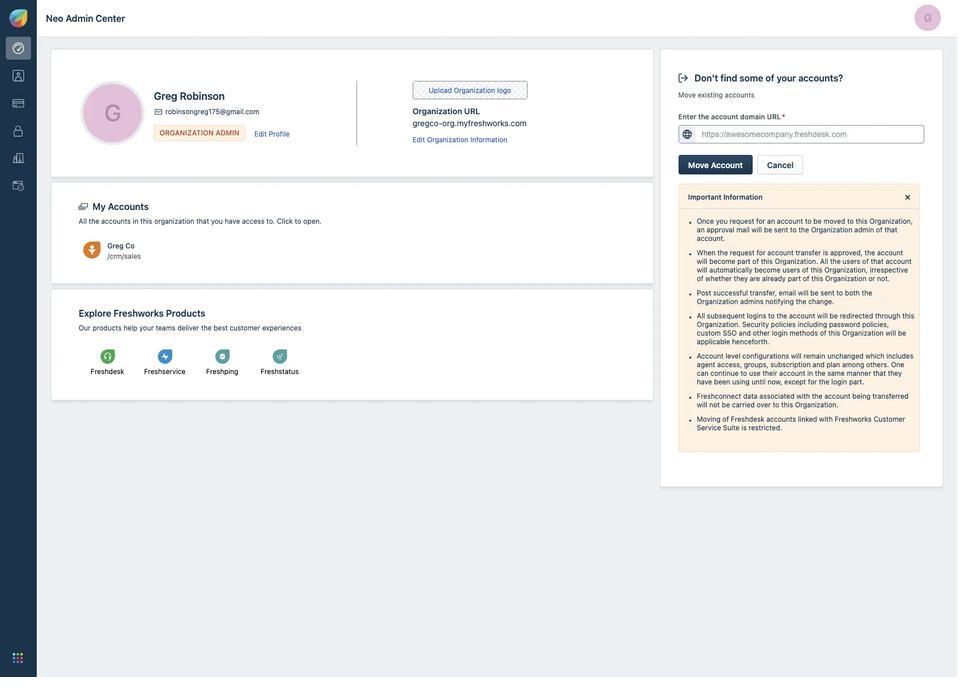 Task type: locate. For each thing, give the bounding box(es) containing it.
organization up organization url gregco-org.myfreshworks.com
[[454, 86, 495, 94]]

methods
[[790, 329, 818, 338]]

neo admin center image
[[13, 43, 24, 54]]

0 vertical spatial organization.
[[775, 257, 818, 266]]

products
[[93, 324, 122, 332]]

Enter the account domain URL text field
[[695, 126, 924, 143]]

sent
[[774, 226, 788, 234], [821, 289, 835, 298]]

edit inside edit organization information link
[[413, 136, 425, 144]]

the left plan
[[815, 369, 826, 378]]

1 horizontal spatial you
[[716, 217, 728, 226]]

this right through at right top
[[903, 312, 914, 320]]

this down 'transfer'
[[811, 266, 823, 275]]

1 vertical spatial freshworks
[[835, 415, 872, 424]]

this right the over
[[781, 401, 793, 409]]

the right when
[[718, 249, 728, 257]]

moved
[[824, 217, 845, 226]]

for right mail
[[756, 217, 765, 226]]

2 vertical spatial accounts
[[767, 415, 796, 424]]

1 horizontal spatial all
[[697, 312, 705, 320]]

all up custom
[[697, 312, 705, 320]]

edit profile link
[[254, 128, 290, 138]]

2 horizontal spatial accounts
[[767, 415, 796, 424]]

0 horizontal spatial accounts
[[101, 217, 131, 226]]

organization. up linked
[[795, 401, 839, 409]]

1 vertical spatial freshdesk
[[731, 415, 765, 424]]

which
[[866, 352, 885, 361]]

• left the not
[[688, 392, 692, 403]]

freshping image
[[215, 350, 229, 364]]

includes
[[887, 352, 914, 361]]

be left moved
[[814, 217, 822, 226]]

1 vertical spatial greg
[[107, 241, 124, 250]]

they left are
[[734, 275, 748, 283]]

with
[[797, 392, 810, 401], [819, 415, 833, 424]]

0 vertical spatial information
[[470, 136, 507, 144]]

1 vertical spatial is
[[742, 424, 747, 432]]

be down "change." at the right of page
[[830, 312, 838, 320]]

1 vertical spatial part
[[788, 275, 801, 283]]

1 vertical spatial your
[[139, 324, 154, 332]]

1 horizontal spatial accounts
[[725, 91, 755, 99]]

0 vertical spatial have
[[225, 217, 240, 226]]

in down the 'accounts'
[[133, 217, 139, 226]]

accounts for greg robinson
[[101, 217, 131, 226]]

freshworks icon image
[[9, 9, 28, 28]]

1 horizontal spatial profile picture image
[[915, 5, 941, 31]]

upload
[[429, 86, 452, 94]]

0 vertical spatial part
[[737, 257, 751, 266]]

0 vertical spatial freshdesk
[[91, 368, 124, 376]]

be
[[814, 217, 822, 226], [764, 226, 772, 234], [811, 289, 819, 298], [830, 312, 838, 320], [898, 329, 906, 338], [722, 401, 730, 409]]

login
[[772, 329, 788, 338], [832, 378, 847, 387]]

account.
[[697, 234, 725, 243]]

gregco-
[[413, 118, 442, 128]]

0 horizontal spatial they
[[734, 275, 748, 283]]

become up transfer,
[[755, 266, 781, 275]]

edit left profile
[[254, 130, 267, 138]]

1 horizontal spatial they
[[888, 369, 902, 378]]

2 vertical spatial all
[[697, 312, 705, 320]]

• left once
[[688, 217, 692, 227]]

become up whether
[[709, 257, 735, 266]]

in right except
[[807, 369, 813, 378]]

account up important information
[[711, 160, 743, 170]]

0 horizontal spatial and
[[739, 329, 751, 338]]

organization up approved,
[[811, 226, 853, 234]]

0 horizontal spatial become
[[709, 257, 735, 266]]

greg left robinson
[[154, 90, 177, 102]]

1 vertical spatial organization,
[[825, 266, 868, 275]]

freshdesk image
[[100, 350, 115, 364]]

explore
[[79, 308, 111, 319]]

and right sso
[[739, 329, 751, 338]]

account up already
[[768, 249, 794, 257]]

0 horizontal spatial freshworks
[[114, 308, 164, 319]]

all left approved,
[[820, 257, 828, 266]]

will right mail
[[752, 226, 762, 234]]

greg inside greg co /crm/sales
[[107, 241, 124, 250]]

part up are
[[737, 257, 751, 266]]

1 horizontal spatial organization,
[[870, 217, 913, 226]]

the down plan
[[819, 378, 830, 387]]

is right 'transfer'
[[823, 249, 828, 257]]

edit inside edit profile link
[[254, 130, 267, 138]]

be right the not
[[722, 401, 730, 409]]

0 vertical spatial organization,
[[870, 217, 913, 226]]

freshdesk down carried
[[731, 415, 765, 424]]

linked
[[798, 415, 817, 424]]

the
[[698, 112, 709, 121], [89, 217, 99, 226], [799, 226, 809, 234], [718, 249, 728, 257], [865, 249, 875, 257], [830, 257, 841, 266], [862, 289, 872, 298], [796, 298, 807, 306], [777, 312, 787, 320], [201, 324, 212, 332], [815, 369, 826, 378], [819, 378, 830, 387], [812, 392, 823, 401]]

freshworks up the help
[[114, 308, 164, 319]]

1 vertical spatial all
[[820, 257, 828, 266]]

1 horizontal spatial information
[[724, 193, 763, 201]]

move account button
[[678, 155, 753, 174]]

0 vertical spatial and
[[739, 329, 751, 338]]

0 horizontal spatial freshdesk
[[91, 368, 124, 376]]

0 horizontal spatial have
[[225, 217, 240, 226]]

url inside organization url gregco-org.myfreshworks.com
[[464, 106, 480, 116]]

plan
[[827, 361, 840, 369]]

data
[[743, 392, 758, 401]]

0 vertical spatial login
[[772, 329, 788, 338]]

0 vertical spatial accounts
[[725, 91, 755, 99]]

freshworks down being
[[835, 415, 872, 424]]

your left accounts? on the right of the page
[[777, 73, 796, 83]]

to left both
[[837, 289, 843, 298]]

edit for edit profile
[[254, 130, 267, 138]]

accounts down find
[[725, 91, 755, 99]]

enter
[[678, 112, 697, 121]]

post
[[697, 289, 711, 298]]

greg up /crm/sales
[[107, 241, 124, 250]]

organization
[[454, 86, 495, 94], [413, 106, 462, 116], [427, 136, 468, 144], [811, 226, 853, 234], [825, 275, 867, 283], [697, 298, 738, 306], [842, 329, 884, 338]]

1 vertical spatial organization.
[[697, 320, 740, 329]]

account up not.
[[886, 257, 912, 266]]

0 vertical spatial move
[[678, 91, 696, 99]]

2 • from the top
[[688, 249, 692, 259]]

information down the "org.myfreshworks.com"
[[470, 136, 507, 144]]

this up "change." at the right of page
[[812, 275, 823, 283]]

their
[[763, 369, 777, 378]]

0 horizontal spatial users
[[783, 266, 800, 275]]

1 vertical spatial profile picture image
[[83, 84, 142, 142]]

1 horizontal spatial in
[[807, 369, 813, 378]]

0 horizontal spatial sent
[[774, 226, 788, 234]]

policies,
[[862, 320, 889, 329]]

1 vertical spatial accounts
[[101, 217, 131, 226]]

0 horizontal spatial you
[[211, 217, 223, 226]]

0 vertical spatial all
[[79, 217, 87, 226]]

• left subsequent
[[688, 312, 692, 322]]

sent right mail
[[774, 226, 788, 234]]

accounts?
[[798, 73, 843, 83]]

to left moved
[[805, 217, 812, 226]]

of
[[766, 73, 775, 83], [876, 226, 883, 234], [753, 257, 759, 266], [862, 257, 869, 266], [802, 266, 809, 275], [697, 275, 704, 283], [803, 275, 810, 283], [820, 329, 827, 338], [723, 415, 729, 424]]

you left access at the top
[[211, 217, 223, 226]]

0 vertical spatial request
[[730, 217, 754, 226]]

account up irrespective on the right of page
[[877, 249, 903, 257]]

account
[[711, 160, 743, 170], [697, 352, 724, 361]]

freshworks
[[114, 308, 164, 319], [835, 415, 872, 424]]

url up the "org.myfreshworks.com"
[[464, 106, 480, 116]]

0 vertical spatial in
[[133, 217, 139, 226]]

to right moved
[[847, 217, 854, 226]]

information
[[470, 136, 507, 144], [724, 193, 763, 201]]

1 horizontal spatial with
[[819, 415, 833, 424]]

your inside explore freshworks products our products help your teams deliver the best customer experiences
[[139, 324, 154, 332]]

accounts down the over
[[767, 415, 796, 424]]

become
[[709, 257, 735, 266], [755, 266, 781, 275]]

1 horizontal spatial freshdesk
[[731, 415, 765, 424]]

1 vertical spatial move
[[688, 160, 709, 170]]

will left the not
[[697, 401, 708, 409]]

some
[[740, 73, 763, 83]]

0 vertical spatial they
[[734, 275, 748, 283]]

1 horizontal spatial freshworks
[[835, 415, 872, 424]]

your right the help
[[139, 324, 154, 332]]

with down except
[[797, 392, 810, 401]]

profile picture image
[[915, 5, 941, 31], [83, 84, 142, 142]]

1 horizontal spatial edit
[[413, 136, 425, 144]]

1 vertical spatial request
[[730, 249, 755, 257]]

login right other
[[772, 329, 788, 338]]

cancel
[[767, 160, 794, 170]]

1 vertical spatial and
[[813, 361, 825, 369]]

all up the freshworks crm icon
[[79, 217, 87, 226]]

organization. up applicable
[[697, 320, 740, 329]]

org.myfreshworks.com
[[442, 118, 527, 128]]

that
[[196, 217, 209, 226], [885, 226, 898, 234], [871, 257, 884, 266], [873, 369, 886, 378]]

0 horizontal spatial url
[[464, 106, 480, 116]]

one
[[891, 361, 904, 369]]

organization, down approved,
[[825, 266, 868, 275]]

will down "change." at the right of page
[[817, 312, 828, 320]]

center
[[96, 13, 125, 23]]

moving
[[697, 415, 721, 424]]

users up email
[[783, 266, 800, 275]]

have left access at the top
[[225, 217, 240, 226]]

freshdesk
[[91, 368, 124, 376], [731, 415, 765, 424]]

0 horizontal spatial greg
[[107, 241, 124, 250]]

1 horizontal spatial greg
[[154, 90, 177, 102]]

freshstatus
[[261, 368, 299, 376]]

move up enter
[[678, 91, 696, 99]]

greg robinson
[[154, 90, 225, 102]]

in
[[133, 217, 139, 226], [807, 369, 813, 378]]

0 horizontal spatial profile picture image
[[83, 84, 142, 142]]

1 vertical spatial have
[[697, 378, 712, 387]]

accounts down my accounts
[[101, 217, 131, 226]]

edit for edit organization information
[[413, 136, 425, 144]]

0 horizontal spatial all
[[79, 217, 87, 226]]

1 vertical spatial with
[[819, 415, 833, 424]]

request up automatically
[[730, 249, 755, 257]]

suite
[[723, 424, 740, 432]]

1 vertical spatial in
[[807, 369, 813, 378]]

0 horizontal spatial organization,
[[825, 266, 868, 275]]

move inside button
[[688, 160, 709, 170]]

• left 'agent'
[[688, 352, 692, 362]]

among
[[842, 361, 864, 369]]

for
[[756, 217, 765, 226], [757, 249, 766, 257], [808, 378, 817, 387]]

and left plan
[[813, 361, 825, 369]]

account
[[711, 112, 738, 121], [777, 217, 803, 226], [768, 249, 794, 257], [877, 249, 903, 257], [886, 257, 912, 266], [789, 312, 815, 320], [779, 369, 806, 378], [825, 392, 851, 401]]

sso
[[723, 329, 737, 338]]

unchanged
[[828, 352, 864, 361]]

4 • from the top
[[688, 312, 692, 322]]

1 vertical spatial information
[[724, 193, 763, 201]]

this up already
[[761, 257, 773, 266]]

0 vertical spatial greg
[[154, 90, 177, 102]]

url right domain
[[767, 112, 781, 121]]

1 horizontal spatial login
[[832, 378, 847, 387]]

greg for greg robinson
[[154, 90, 177, 102]]

0 vertical spatial is
[[823, 249, 828, 257]]

when
[[697, 249, 716, 257]]

is right suite
[[742, 424, 747, 432]]

edit down gregco-
[[413, 136, 425, 144]]

0 horizontal spatial edit
[[254, 130, 267, 138]]

2 horizontal spatial all
[[820, 257, 828, 266]]

organization.
[[775, 257, 818, 266], [697, 320, 740, 329], [795, 401, 839, 409]]

will up whether
[[697, 257, 708, 266]]

• left when
[[688, 249, 692, 259]]

you
[[211, 217, 223, 226], [716, 217, 728, 226]]

account inside button
[[711, 160, 743, 170]]

organization up gregco-
[[413, 106, 462, 116]]

0 vertical spatial freshworks
[[114, 308, 164, 319]]

login left part.
[[832, 378, 847, 387]]

information up mail
[[724, 193, 763, 201]]

0 horizontal spatial an
[[697, 226, 705, 234]]

others.
[[866, 361, 889, 369]]

1 vertical spatial they
[[888, 369, 902, 378]]

0 vertical spatial your
[[777, 73, 796, 83]]

both
[[845, 289, 860, 298]]

1 vertical spatial account
[[697, 352, 724, 361]]

5 • from the top
[[688, 352, 692, 362]]

1 horizontal spatial have
[[697, 378, 712, 387]]

open.
[[303, 217, 322, 226]]

logo
[[497, 86, 511, 94]]

greg
[[154, 90, 177, 102], [107, 241, 124, 250]]

accounts inside • once you request for an account to be moved to this organization, an approval mail will be sent to the organization admin of that account. • when the request for account transfer is approved, the account will become part of this organization. all the users of that account will automatically become users of this organization, irrespective of whether they are already part of this organization or not. • post successful transfer, email will be sent to both the organization admins notifying the change. • all subsequent logins to the account will be redirected through this organization. security policies including password policies, custom sso and other login methods of this organization will be applicable henceforth. • account level configurations will remain unchanged which includes agent access, groups, subscription and plan among others. one can continue to use their account in the same manner that they have been using until now, except for the login part. • freshconnect data associated with the account being transferred will not be carried over to this organization. • moving of freshdesk accounts linked with freshworks customer service suite is restricted.
[[767, 415, 796, 424]]

the down my
[[89, 217, 99, 226]]

freshservice image
[[158, 350, 172, 364]]

change.
[[808, 298, 834, 306]]

freshworks inside • once you request for an account to be moved to this organization, an approval mail will be sent to the organization admin of that account. • when the request for account transfer is approved, the account will become part of this organization. all the users of that account will automatically become users of this organization, irrespective of whether they are already part of this organization or not. • post successful transfer, email will be sent to both the organization admins notifying the change. • all subsequent logins to the account will be redirected through this organization. security policies including password policies, custom sso and other login methods of this organization will be applicable henceforth. • account level configurations will remain unchanged which includes agent access, groups, subscription and plan among others. one can continue to use their account in the same manner that they have been using until now, except for the login part. • freshconnect data associated with the account being transferred will not be carried over to this organization. • moving of freshdesk accounts linked with freshworks customer service suite is restricted.
[[835, 415, 872, 424]]

the left the best
[[201, 324, 212, 332]]

1 horizontal spatial part
[[788, 275, 801, 283]]

approved,
[[830, 249, 863, 257]]

explore freshworks products our products help your teams deliver the best customer experiences
[[79, 308, 301, 332]]

customer
[[874, 415, 905, 424]]

0 horizontal spatial with
[[797, 392, 810, 401]]

this
[[140, 217, 152, 226], [856, 217, 868, 226], [761, 257, 773, 266], [811, 266, 823, 275], [812, 275, 823, 283], [903, 312, 914, 320], [829, 329, 840, 338], [781, 401, 793, 409]]

accounts
[[725, 91, 755, 99], [101, 217, 131, 226], [767, 415, 796, 424]]

1 vertical spatial sent
[[821, 289, 835, 298]]

have down 'agent'
[[697, 378, 712, 387]]

organization. up already
[[775, 257, 818, 266]]

edit profile
[[254, 130, 290, 138]]

0 horizontal spatial information
[[470, 136, 507, 144]]

henceforth.
[[732, 338, 770, 346]]

don't find some of your accounts?
[[695, 73, 843, 83]]

they down includes
[[888, 369, 902, 378]]

0 horizontal spatial in
[[133, 217, 139, 226]]

freshdesk down freshdesk icon
[[91, 368, 124, 376]]

6 • from the top
[[688, 392, 692, 403]]

will down through at right top
[[886, 329, 896, 338]]

this right including
[[829, 329, 840, 338]]

0 horizontal spatial your
[[139, 324, 154, 332]]

freshservice
[[144, 368, 186, 376]]

0 vertical spatial account
[[711, 160, 743, 170]]

users up both
[[843, 257, 860, 266]]

request down important information
[[730, 217, 754, 226]]

are
[[750, 275, 760, 283]]



Task type: describe. For each thing, give the bounding box(es) containing it.
will right email
[[798, 289, 809, 298]]

this down the 'accounts'
[[140, 217, 152, 226]]

that down which
[[873, 369, 886, 378]]

subsequent
[[707, 312, 745, 320]]

customer
[[230, 324, 260, 332]]

admin
[[216, 129, 239, 137]]

carried
[[732, 401, 755, 409]]

move for move account
[[688, 160, 709, 170]]

transfer,
[[750, 289, 777, 298]]

profile picture image inside greg robinson main content
[[83, 84, 142, 142]]

being
[[853, 392, 871, 401]]

my
[[92, 202, 106, 212]]

account down same
[[825, 392, 851, 401]]

0 horizontal spatial part
[[737, 257, 751, 266]]

the up 'transfer'
[[799, 226, 809, 234]]

the up linked
[[812, 392, 823, 401]]

that up or
[[871, 257, 884, 266]]

3 • from the top
[[688, 289, 692, 299]]

move existing accounts
[[678, 91, 755, 99]]

freshstatus image
[[272, 350, 287, 364]]

account right their
[[779, 369, 806, 378]]

to right logins
[[768, 312, 775, 320]]

best
[[214, 324, 228, 332]]

1 vertical spatial for
[[757, 249, 766, 257]]

0 horizontal spatial login
[[772, 329, 788, 338]]

1 horizontal spatial is
[[823, 249, 828, 257]]

that right the admin
[[885, 226, 898, 234]]

upload organization logo
[[429, 86, 511, 94]]

notifying
[[766, 298, 794, 306]]

freshworks inside explore freshworks products our products help your teams deliver the best customer experiences
[[114, 308, 164, 319]]

except
[[784, 378, 806, 387]]

automatically
[[709, 266, 753, 275]]

account down the move existing accounts
[[711, 112, 738, 121]]

transfer
[[796, 249, 821, 257]]

account up methods
[[789, 312, 815, 320]]

organization down gregco-
[[427, 136, 468, 144]]

to up 'transfer'
[[790, 226, 797, 234]]

neo admin center
[[46, 13, 125, 23]]

account up 'transfer'
[[777, 217, 803, 226]]

important information
[[688, 193, 763, 201]]

be right mail
[[764, 226, 772, 234]]

existing
[[698, 91, 723, 99]]

1 horizontal spatial users
[[843, 257, 860, 266]]

whether
[[705, 275, 732, 283]]

0 horizontal spatial is
[[742, 424, 747, 432]]

freshdesk inside • once you request for an account to be moved to this organization, an approval mail will be sent to the organization admin of that account. • when the request for account transfer is approved, the account will become part of this organization. all the users of that account will automatically become users of this organization, irrespective of whether they are already part of this organization or not. • post successful transfer, email will be sent to both the organization admins notifying the change. • all subsequent logins to the account will be redirected through this organization. security policies including password policies, custom sso and other login methods of this organization will be applicable henceforth. • account level configurations will remain unchanged which includes agent access, groups, subscription and plan among others. one can continue to use their account in the same manner that they have been using until now, except for the login part. • freshconnect data associated with the account being transferred will not be carried over to this organization. • moving of freshdesk accounts linked with freshworks customer service suite is restricted.
[[731, 415, 765, 424]]

organization
[[160, 129, 214, 137]]

organization
[[154, 217, 194, 226]]

the right both
[[862, 289, 872, 298]]

mail
[[737, 226, 750, 234]]

• once you request for an account to be moved to this organization, an approval mail will be sent to the organization admin of that account. • when the request for account transfer is approved, the account will become part of this organization. all the users of that account will automatically become users of this organization, irrespective of whether they are already part of this organization or not. • post successful transfer, email will be sent to both the organization admins notifying the change. • all subsequent logins to the account will be redirected through this organization. security policies including password policies, custom sso and other login methods of this organization will be applicable henceforth. • account level configurations will remain unchanged which includes agent access, groups, subscription and plan among others. one can continue to use their account in the same manner that they have been using until now, except for the login part. • freshconnect data associated with the account being transferred will not be carried over to this organization. • moving of freshdesk accounts linked with freshworks customer service suite is restricted.
[[688, 217, 914, 432]]

access,
[[717, 361, 742, 369]]

continue
[[711, 369, 739, 378]]

2 vertical spatial for
[[808, 378, 817, 387]]

using
[[732, 378, 750, 387]]

have inside • once you request for an account to be moved to this organization, an approval mail will be sent to the organization admin of that account. • when the request for account transfer is approved, the account will become part of this organization. all the users of that account will automatically become users of this organization, irrespective of whether they are already part of this organization or not. • post successful transfer, email will be sent to both the organization admins notifying the change. • all subsequent logins to the account will be redirected through this organization. security policies including password policies, custom sso and other login methods of this organization will be applicable henceforth. • account level configurations will remain unchanged which includes agent access, groups, subscription and plan among others. one can continue to use their account in the same manner that they have been using until now, except for the login part. • freshconnect data associated with the account being transferred will not be carried over to this organization. • moving of freshdesk accounts linked with freshworks customer service suite is restricted.
[[697, 378, 712, 387]]

my subscriptions image
[[13, 98, 24, 109]]

will down when
[[697, 266, 708, 275]]

password
[[829, 320, 860, 329]]

to right "click"
[[295, 217, 301, 226]]

account inside • once you request for an account to be moved to this organization, an approval mail will be sent to the organization admin of that account. • when the request for account transfer is approved, the account will become part of this organization. all the users of that account will automatically become users of this organization, irrespective of whether they are already part of this organization or not. • post successful transfer, email will be sent to both the organization admins notifying the change. • all subsequent logins to the account will be redirected through this organization. security policies including password policies, custom sso and other login methods of this organization will be applicable henceforth. • account level configurations will remain unchanged which includes agent access, groups, subscription and plan among others. one can continue to use their account in the same manner that they have been using until now, except for the login part. • freshconnect data associated with the account being transferred will not be carried over to this organization. • moving of freshdesk accounts linked with freshworks customer service suite is restricted.
[[697, 352, 724, 361]]

freshconnect
[[697, 392, 741, 401]]

service
[[697, 424, 721, 432]]

security
[[742, 320, 769, 329]]

audit logs image
[[13, 180, 24, 192]]

through
[[875, 312, 901, 320]]

the inside explore freshworks products our products help your teams deliver the best customer experiences
[[201, 324, 212, 332]]

help
[[124, 324, 137, 332]]

freshworks switcher image
[[13, 653, 23, 664]]

greg for greg co /crm/sales
[[107, 241, 124, 250]]

irrespective
[[870, 266, 908, 275]]

1 horizontal spatial sent
[[821, 289, 835, 298]]

security image
[[13, 125, 24, 137]]

0 vertical spatial sent
[[774, 226, 788, 234]]

organization inside organization url gregco-org.myfreshworks.com
[[413, 106, 462, 116]]

to left use
[[741, 369, 747, 378]]

neo
[[46, 13, 63, 23]]

over
[[757, 401, 771, 409]]

successful
[[713, 289, 748, 298]]

restricted.
[[749, 424, 782, 432]]

part.
[[849, 378, 864, 387]]

freshworks crm image
[[83, 242, 101, 259]]

admins
[[740, 298, 764, 306]]

edit organization information link
[[413, 134, 507, 144]]

all the accounts in this organization that you have access to. click to open.
[[79, 217, 322, 226]]

users image
[[13, 70, 24, 82]]

admin
[[854, 226, 874, 234]]

manner
[[847, 369, 871, 378]]

to right the over
[[773, 401, 779, 409]]

deliver
[[177, 324, 199, 332]]

organization image
[[13, 153, 24, 164]]

organization down redirected
[[842, 329, 884, 338]]

move account
[[688, 160, 743, 170]]

0 vertical spatial for
[[756, 217, 765, 226]]

1 vertical spatial login
[[832, 378, 847, 387]]

other
[[753, 329, 770, 338]]

the down notifying
[[777, 312, 787, 320]]

email
[[779, 289, 796, 298]]

the left "change." at the right of page
[[796, 298, 807, 306]]

be down through at right top
[[898, 329, 906, 338]]

move for move existing accounts
[[678, 91, 696, 99]]

/crm/sales
[[107, 252, 141, 260]]

agent
[[697, 361, 715, 369]]

1 horizontal spatial your
[[777, 73, 796, 83]]

once
[[697, 217, 714, 226]]

organization admin
[[160, 129, 239, 137]]

enter the account domain url
[[678, 112, 781, 121]]

or
[[869, 275, 875, 283]]

policies
[[771, 320, 796, 329]]

transferred
[[873, 392, 909, 401]]

greg robinson main content
[[51, 37, 943, 678]]

you inside • once you request for an account to be moved to this organization, an approval mail will be sent to the organization admin of that account. • when the request for account transfer is approved, the account will become part of this organization. all the users of that account will automatically become users of this organization, irrespective of whether they are already part of this organization or not. • post successful transfer, email will be sent to both the organization admins notifying the change. • all subsequent logins to the account will be redirected through this organization. security policies including password policies, custom sso and other login methods of this organization will be applicable henceforth. • account level configurations will remain unchanged which includes agent access, groups, subscription and plan among others. one can continue to use their account in the same manner that they have been using until now, except for the login part. • freshconnect data associated with the account being transferred will not be carried over to this organization. • moving of freshdesk accounts linked with freshworks customer service suite is restricted.
[[716, 217, 728, 226]]

access
[[242, 217, 265, 226]]

applicable
[[697, 338, 730, 346]]

1 horizontal spatial and
[[813, 361, 825, 369]]

organization up subsequent
[[697, 298, 738, 306]]

including
[[798, 320, 827, 329]]

can
[[697, 369, 709, 378]]

configurations
[[743, 352, 789, 361]]

experiences
[[262, 324, 301, 332]]

1 horizontal spatial become
[[755, 266, 781, 275]]

0 vertical spatial with
[[797, 392, 810, 401]]

same
[[828, 369, 845, 378]]

will left remain
[[791, 352, 802, 361]]

not.
[[877, 275, 890, 283]]

the right 'transfer'
[[830, 257, 841, 266]]

associated
[[760, 392, 795, 401]]

organization up both
[[825, 275, 867, 283]]

in inside • once you request for an account to be moved to this organization, an approval mail will be sent to the organization admin of that account. • when the request for account transfer is approved, the account will become part of this organization. all the users of that account will automatically become users of this organization, irrespective of whether they are already part of this organization or not. • post successful transfer, email will be sent to both the organization admins notifying the change. • all subsequent logins to the account will be redirected through this organization. security policies including password policies, custom sso and other login methods of this organization will be applicable henceforth. • account level configurations will remain unchanged which includes agent access, groups, subscription and plan among others. one can continue to use their account in the same manner that they have been using until now, except for the login part. • freshconnect data associated with the account being transferred will not be carried over to this organization. • moving of freshdesk accounts linked with freshworks customer service suite is restricted.
[[807, 369, 813, 378]]

be right email
[[811, 289, 819, 298]]

domain
[[740, 112, 765, 121]]

organization url gregco-org.myfreshworks.com
[[413, 106, 527, 128]]

accounts for upload organization logo
[[725, 91, 755, 99]]

level
[[726, 352, 741, 361]]

the right enter
[[698, 112, 709, 121]]

teams
[[156, 324, 175, 332]]

0 vertical spatial profile picture image
[[915, 5, 941, 31]]

our
[[79, 324, 91, 332]]

that right organization
[[196, 217, 209, 226]]

already
[[762, 275, 786, 283]]

click
[[277, 217, 293, 226]]

1 • from the top
[[688, 217, 692, 227]]

don't
[[695, 73, 718, 83]]

1 horizontal spatial url
[[767, 112, 781, 121]]

2 vertical spatial organization.
[[795, 401, 839, 409]]

greg co /crm/sales
[[107, 241, 141, 260]]

7 • from the top
[[688, 415, 692, 426]]

edit organization information
[[413, 136, 507, 144]]

the right approved,
[[865, 249, 875, 257]]

approval
[[707, 226, 735, 234]]

groups,
[[744, 361, 769, 369]]

this right moved
[[856, 217, 868, 226]]

not
[[709, 401, 720, 409]]

1 horizontal spatial an
[[767, 217, 775, 226]]

until
[[752, 378, 766, 387]]



Task type: vqa. For each thing, say whether or not it's contained in the screenshot.
2nd • from the top
yes



